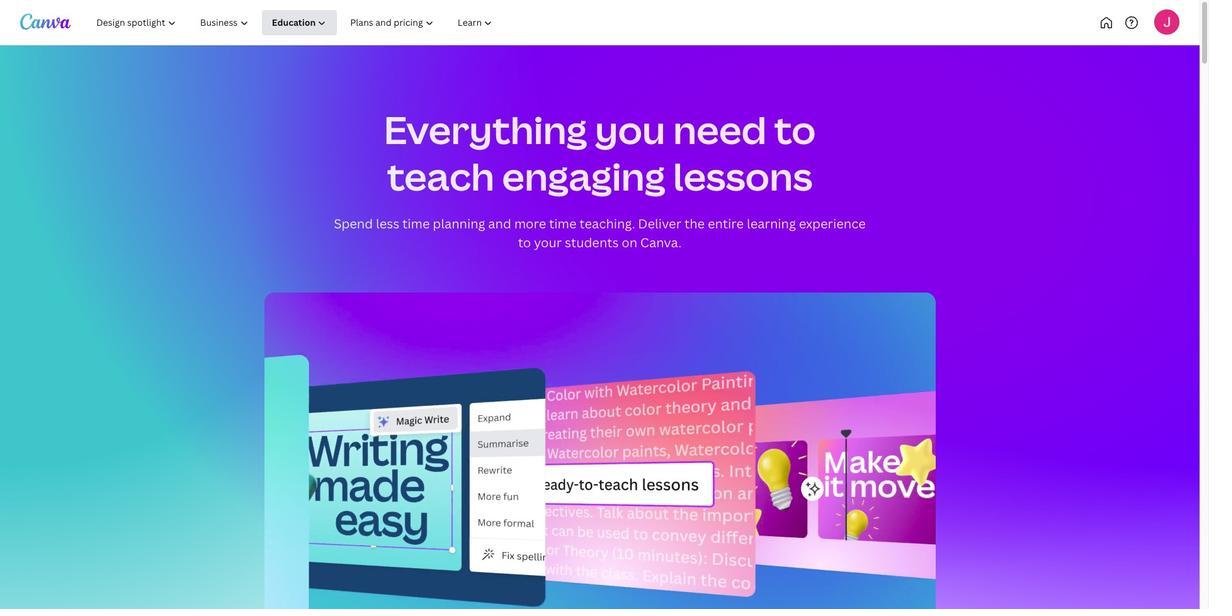 Task type: vqa. For each thing, say whether or not it's contained in the screenshot.
Report
no



Task type: describe. For each thing, give the bounding box(es) containing it.
to inside everything you need to teach engaging lessons
[[775, 104, 816, 156]]

spend less time planning and more time teaching. deliver the entire learning experience to your students on canva.
[[334, 215, 866, 251]]

teaching.
[[580, 215, 635, 232]]

deliver
[[638, 215, 682, 232]]

2 time from the left
[[549, 215, 577, 232]]

less
[[376, 215, 400, 232]]

your
[[534, 234, 562, 251]]

students
[[565, 234, 619, 251]]

and
[[488, 215, 511, 232]]

more
[[514, 215, 546, 232]]

the
[[685, 215, 705, 232]]

planning
[[433, 215, 485, 232]]

to inside spend less time planning and more time teaching. deliver the entire learning experience to your students on canva.
[[518, 234, 531, 251]]

lessons
[[673, 151, 813, 202]]

1 time from the left
[[403, 215, 430, 232]]

everything you need to teach engaging lessons
[[384, 104, 816, 202]]

experience
[[799, 215, 866, 232]]



Task type: locate. For each thing, give the bounding box(es) containing it.
learning
[[747, 215, 796, 232]]

1 horizontal spatial to
[[775, 104, 816, 156]]

engaging
[[502, 151, 666, 202]]

1 vertical spatial to
[[518, 234, 531, 251]]

teach
[[387, 151, 495, 202]]

you
[[595, 104, 666, 156]]

time right less
[[403, 215, 430, 232]]

need
[[673, 104, 767, 156]]

entire
[[708, 215, 744, 232]]

on
[[622, 234, 638, 251]]

canva.
[[641, 234, 682, 251]]

to
[[775, 104, 816, 156], [518, 234, 531, 251]]

0 vertical spatial to
[[775, 104, 816, 156]]

top level navigation element
[[86, 10, 546, 35]]

0 horizontal spatial time
[[403, 215, 430, 232]]

time up 'your'
[[549, 215, 577, 232]]

everything
[[384, 104, 587, 156]]

time
[[403, 215, 430, 232], [549, 215, 577, 232]]

spend
[[334, 215, 373, 232]]

1 horizontal spatial time
[[549, 215, 577, 232]]

0 horizontal spatial to
[[518, 234, 531, 251]]



